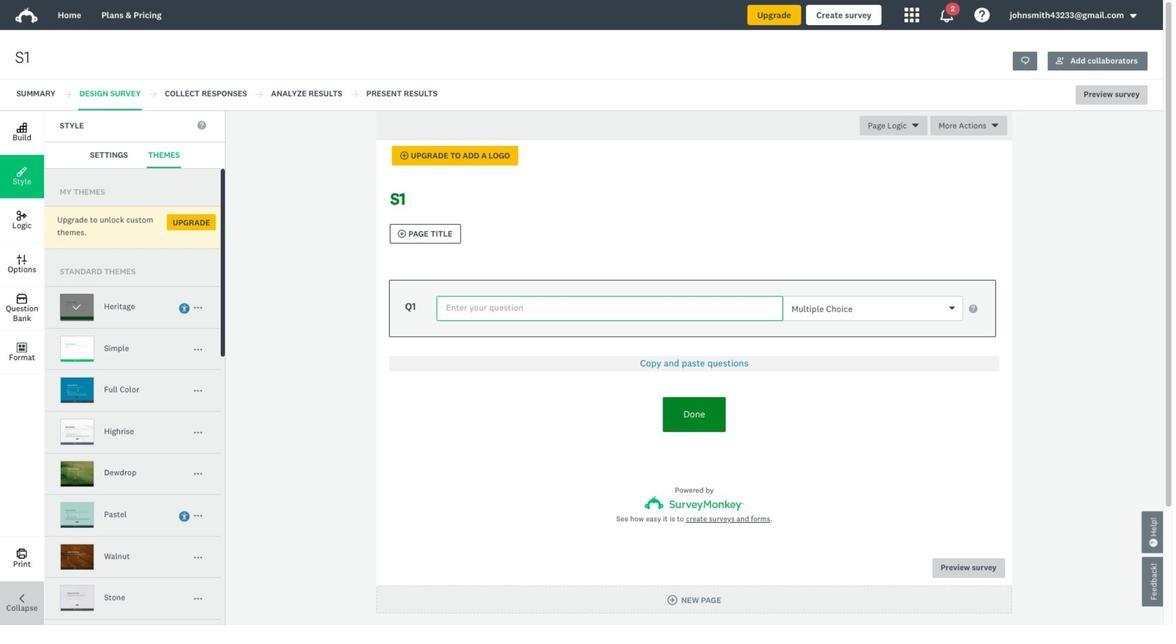 Task type: locate. For each thing, give the bounding box(es) containing it.
help icon image
[[975, 8, 990, 23]]

1 horizontal spatial products icon image
[[940, 8, 955, 23]]

0 horizontal spatial products icon image
[[905, 8, 920, 23]]

products icon image
[[905, 8, 920, 23], [940, 8, 955, 23]]

surveymonkey logo image
[[15, 8, 38, 23]]

1 products icon image from the left
[[905, 8, 920, 23]]



Task type: describe. For each thing, give the bounding box(es) containing it.
dropdown arrow image
[[1130, 12, 1139, 20]]

2 products icon image from the left
[[940, 8, 955, 23]]

surveymonkey image
[[645, 497, 744, 511]]



Task type: vqa. For each thing, say whether or not it's contained in the screenshot.
SurveyMonkey image on the bottom
yes



